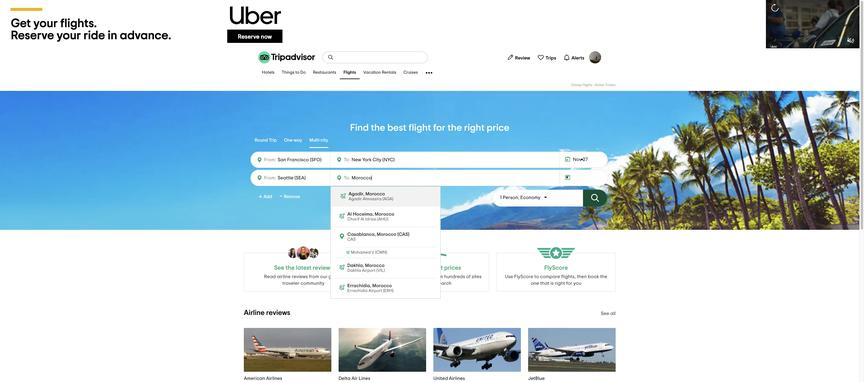 Task type: vqa. For each thing, say whether or not it's contained in the screenshot.
From within the Find the best flight deals from hundreds of sites with just one search
yes



Task type: describe. For each thing, give the bounding box(es) containing it.
0 horizontal spatial to
[[296, 71, 300, 75]]

almassira
[[363, 197, 382, 201]]

the for find the best flight deals from hundreds of sites with just one search
[[389, 274, 396, 279]]

things
[[282, 71, 295, 75]]

trips link
[[535, 51, 559, 63]]

read
[[264, 274, 276, 279]]

nov
[[573, 157, 582, 162]]

see all link
[[601, 311, 616, 316]]

dakhla,
[[348, 263, 364, 268]]

1 vertical spatial airline
[[244, 309, 265, 316]]

morocco for errachidia,
[[373, 283, 392, 288]]

alerts link
[[561, 51, 587, 63]]

(ahu)
[[378, 217, 388, 221]]

deals
[[420, 274, 432, 279]]

alerts
[[572, 55, 585, 60]]

round trip link
[[255, 133, 277, 148]]

multi-city
[[310, 138, 328, 142]]

airport for dakhla,
[[362, 268, 376, 273]]

morocco for casablanca,
[[377, 232, 397, 237]]

flights link
[[340, 66, 360, 79]]

(aga)
[[383, 197, 394, 201]]

hotels
[[262, 71, 275, 75]]

dakhla
[[348, 268, 361, 273]]

0 vertical spatial al
[[348, 212, 352, 217]]

all
[[611, 311, 616, 316]]

From where? text field
[[276, 156, 326, 164]]

see all
[[601, 311, 616, 316]]

flight prices
[[429, 265, 461, 271]]

the inside use flyscore to compare flights, then book the one that is right for you
[[600, 274, 608, 279]]

+
[[259, 193, 263, 201]]

see for see the latest reviews
[[274, 265, 284, 271]]

to inside use flyscore to compare flights, then book the one that is right for you
[[535, 274, 539, 279]]

1 horizontal spatial al
[[361, 217, 364, 221]]

,
[[518, 195, 520, 200]]

flight for for
[[409, 123, 431, 133]]

air
[[352, 376, 358, 381]]

flight for deals
[[408, 274, 419, 279]]

cheap flights - airline tickets
[[571, 83, 616, 87]]

dakhla, morocco dakhla airport (vil)
[[348, 263, 385, 273]]

with
[[408, 281, 417, 286]]

multi-
[[310, 138, 321, 142]]

1 person , economy
[[500, 195, 541, 200]]

of
[[466, 274, 471, 279]]

vacation rentals link
[[360, 66, 400, 79]]

cheap
[[571, 83, 582, 87]]

then
[[577, 274, 587, 279]]

one search
[[427, 281, 452, 286]]

errachidia, morocco errachidia airport (erh)
[[348, 283, 394, 293]]

to: for to where? text box
[[344, 175, 350, 180]]

search image
[[328, 54, 334, 60]]

restaurants
[[313, 71, 336, 75]]

book
[[588, 274, 599, 279]]

way
[[294, 138, 302, 142]]

one-
[[284, 138, 294, 142]]

one-way link
[[284, 133, 302, 148]]

To where? text field
[[350, 174, 406, 182]]

airlines for united airlines
[[449, 376, 465, 381]]

multi-city link
[[310, 133, 328, 148]]

delta
[[339, 376, 351, 381]]

hoceima,
[[353, 212, 374, 217]]

jetblue link
[[529, 375, 575, 381]]

united
[[434, 376, 448, 381]]

do
[[301, 71, 306, 75]]

1 horizontal spatial flyscore
[[545, 265, 568, 271]]

trips
[[546, 55, 557, 60]]

mohamed
[[351, 250, 371, 255]]

for you
[[567, 281, 582, 286]]

delta air lines
[[339, 376, 370, 381]]

from: for from where? text field
[[264, 157, 276, 162]]

jetblue
[[529, 376, 545, 381]]

american airlines
[[244, 376, 282, 381]]

find the best flight for the right price
[[350, 123, 510, 133]]

tripadvisor image
[[259, 51, 315, 63]]

airlines for american airlines
[[266, 376, 282, 381]]

city
[[321, 138, 328, 142]]

charif
[[348, 217, 360, 221]]

american airlines link
[[244, 375, 289, 381]]

agadir, morocco agadir almassira (aga)
[[349, 191, 394, 201]]

al hoceima, morocco charif al idrissi (ahu)
[[348, 212, 395, 221]]

just
[[418, 281, 426, 286]]

+ add
[[259, 193, 272, 201]]

things to do
[[282, 71, 306, 75]]

casablanca,
[[348, 232, 376, 237]]

1 vertical spatial flights
[[583, 83, 593, 87]]

hotels link
[[259, 66, 278, 79]]

(vil)
[[377, 268, 385, 273]]

remove
[[284, 194, 300, 199]]

cas
[[348, 237, 356, 242]]

to: for to where? text field
[[344, 157, 350, 162]]

from inside find the best flight deals from hundreds of sites with just one search
[[433, 274, 443, 279]]

agadir
[[349, 197, 362, 201]]

united airlines
[[434, 376, 465, 381]]



Task type: locate. For each thing, give the bounding box(es) containing it.
0 horizontal spatial flyscore
[[514, 274, 534, 279]]

round
[[255, 138, 268, 142]]

price
[[487, 123, 510, 133]]

1 vertical spatial see
[[601, 311, 610, 316]]

To where? text field
[[350, 156, 406, 164]]

0 vertical spatial -
[[593, 83, 594, 87]]

1 vertical spatial -
[[280, 191, 283, 201]]

1 from: from the top
[[264, 157, 276, 162]]

morocco inside dakhla, morocco dakhla airport (vil)
[[365, 263, 385, 268]]

0 vertical spatial airport
[[362, 268, 376, 273]]

1 horizontal spatial see
[[601, 311, 610, 316]]

is
[[551, 281, 554, 286]]

to left do on the top left of page
[[296, 71, 300, 75]]

profile picture image
[[590, 51, 602, 63]]

morocco up (vil)
[[365, 263, 385, 268]]

- remove
[[280, 191, 300, 201]]

airport inside dakhla, morocco dakhla airport (vil)
[[362, 268, 376, 273]]

that
[[541, 281, 550, 286]]

right right is
[[555, 281, 565, 286]]

0 vertical spatial see
[[274, 265, 284, 271]]

from inside "read airline reviews from our global traveler community"
[[309, 274, 319, 279]]

american
[[244, 376, 265, 381]]

1 vertical spatial best
[[397, 274, 407, 279]]

hundreds
[[444, 274, 465, 279]]

1 horizontal spatial airline
[[595, 83, 605, 87]]

0 horizontal spatial flights
[[344, 71, 356, 75]]

mohamed v (cmn)
[[351, 250, 387, 255]]

latest
[[296, 265, 312, 271]]

morocco for dakhla,
[[365, 263, 385, 268]]

al
[[348, 212, 352, 217], [361, 217, 364, 221]]

1 horizontal spatial -
[[593, 83, 594, 87]]

morocco inside al hoceima, morocco charif al idrissi (ahu)
[[375, 212, 395, 217]]

morocco up the almassira at the bottom of the page
[[366, 191, 385, 196]]

reviews inside "read airline reviews from our global traveler community"
[[292, 274, 308, 279]]

traveler community
[[282, 281, 325, 286]]

(erh)
[[383, 289, 394, 293]]

1 airlines from the left
[[266, 376, 282, 381]]

see left all
[[601, 311, 610, 316]]

0 horizontal spatial airline
[[244, 309, 265, 316]]

1 vertical spatial airport
[[369, 289, 382, 293]]

1 vertical spatial right
[[555, 281, 565, 286]]

0 vertical spatial find
[[350, 123, 369, 133]]

delta air lines link
[[339, 375, 384, 381]]

idrissi
[[365, 217, 377, 221]]

1 vertical spatial flight
[[408, 274, 419, 279]]

0 horizontal spatial airlines
[[266, 376, 282, 381]]

one
[[531, 281, 540, 286]]

morocco inside "casablanca, morocco (cas) cas"
[[377, 232, 397, 237]]

use flyscore to compare flights, then book the one that is right for you
[[505, 274, 608, 286]]

flyscore inside use flyscore to compare flights, then book the one that is right for you
[[514, 274, 534, 279]]

flight inside find the best flight deals from hundreds of sites with just one search
[[408, 274, 419, 279]]

best
[[388, 123, 407, 133], [397, 274, 407, 279]]

add
[[264, 194, 272, 199]]

cruises
[[404, 71, 418, 75]]

1 horizontal spatial find
[[378, 274, 388, 279]]

flyscore up the 'one'
[[514, 274, 534, 279]]

airlines right united
[[449, 376, 465, 381]]

airline
[[595, 83, 605, 87], [244, 309, 265, 316]]

From where? text field
[[276, 174, 326, 182]]

0 horizontal spatial see
[[274, 265, 284, 271]]

morocco inside agadir, morocco agadir almassira (aga)
[[366, 191, 385, 196]]

None search field
[[323, 52, 428, 63]]

airlines right american
[[266, 376, 282, 381]]

sites
[[472, 274, 482, 279]]

the inside find the best flight deals from hundreds of sites with just one search
[[389, 274, 396, 279]]

2 vertical spatial reviews
[[266, 309, 290, 316]]

use
[[505, 274, 513, 279]]

see the latest reviews
[[274, 265, 333, 271]]

airport
[[362, 268, 376, 273], [369, 289, 382, 293]]

global
[[329, 274, 343, 279]]

right left 'price'
[[464, 123, 485, 133]]

0 vertical spatial flight
[[409, 123, 431, 133]]

2 from from the left
[[433, 274, 443, 279]]

nov 27
[[573, 157, 588, 162]]

find for find the best flight deals from hundreds of sites with just one search
[[378, 274, 388, 279]]

1 vertical spatial from:
[[264, 175, 276, 180]]

airport left (vil)
[[362, 268, 376, 273]]

person
[[503, 195, 518, 200]]

0 vertical spatial right
[[464, 123, 485, 133]]

find
[[350, 123, 369, 133], [378, 274, 388, 279]]

1 vertical spatial find
[[378, 274, 388, 279]]

flights left the vacation
[[344, 71, 356, 75]]

trip
[[269, 138, 277, 142]]

one-way
[[284, 138, 302, 142]]

0 horizontal spatial from
[[309, 274, 319, 279]]

1 horizontal spatial right
[[555, 281, 565, 286]]

flights right cheap
[[583, 83, 593, 87]]

from:
[[264, 157, 276, 162], [264, 175, 276, 180]]

from
[[309, 274, 319, 279], [433, 274, 443, 279]]

(cmn)
[[375, 250, 387, 255]]

reviews
[[313, 265, 333, 271], [292, 274, 308, 279], [266, 309, 290, 316]]

-
[[593, 83, 594, 87], [280, 191, 283, 201]]

al up charif
[[348, 212, 352, 217]]

morocco up (ahu)
[[375, 212, 395, 217]]

2 airlines from the left
[[449, 376, 465, 381]]

rentals
[[382, 71, 397, 75]]

0 vertical spatial best
[[388, 123, 407, 133]]

1 horizontal spatial to
[[535, 274, 539, 279]]

(cas)
[[398, 232, 410, 237]]

airport for errachidia,
[[369, 289, 382, 293]]

airline reviews link
[[244, 309, 290, 316]]

0 horizontal spatial find
[[350, 123, 369, 133]]

review link
[[505, 51, 533, 63]]

morocco for agadir,
[[366, 191, 385, 196]]

morocco inside errachidia, morocco errachidia airport (erh)
[[373, 283, 392, 288]]

best for deals
[[397, 274, 407, 279]]

0 vertical spatial flights
[[344, 71, 356, 75]]

1 horizontal spatial reviews
[[292, 274, 308, 279]]

flight left for
[[409, 123, 431, 133]]

0 horizontal spatial al
[[348, 212, 352, 217]]

advertisement region
[[0, 0, 860, 48]]

flyscore
[[545, 265, 568, 271], [514, 274, 534, 279]]

the for find the best flight for the right price
[[371, 123, 386, 133]]

0 vertical spatial from:
[[264, 157, 276, 162]]

airport left (erh)
[[369, 289, 382, 293]]

1 horizontal spatial airlines
[[449, 376, 465, 381]]

restaurants link
[[310, 66, 340, 79]]

1 vertical spatial flyscore
[[514, 274, 534, 279]]

vacation
[[364, 71, 381, 75]]

the for see the latest reviews
[[286, 265, 295, 271]]

best for for
[[388, 123, 407, 133]]

0 horizontal spatial -
[[280, 191, 283, 201]]

for
[[433, 123, 446, 133]]

from: up add
[[264, 175, 276, 180]]

read airline reviews from our global traveler community
[[264, 274, 343, 286]]

see up airline
[[274, 265, 284, 271]]

1 vertical spatial to:
[[344, 175, 350, 180]]

airport inside errachidia, morocco errachidia airport (erh)
[[369, 289, 382, 293]]

see for see all
[[601, 311, 610, 316]]

flight up with
[[408, 274, 419, 279]]

0 vertical spatial to:
[[344, 157, 350, 162]]

things to do link
[[278, 66, 310, 79]]

economy
[[521, 195, 541, 200]]

- left remove
[[280, 191, 283, 201]]

review
[[515, 55, 531, 60]]

1 horizontal spatial from
[[433, 274, 443, 279]]

0 horizontal spatial reviews
[[266, 309, 290, 316]]

0 vertical spatial flyscore
[[545, 265, 568, 271]]

lines
[[359, 376, 370, 381]]

2 to: from the top
[[344, 175, 350, 180]]

the
[[399, 265, 409, 271]]

0 vertical spatial airline
[[595, 83, 605, 87]]

to
[[296, 71, 300, 75], [535, 274, 539, 279]]

flyscore up "compare" at bottom right
[[545, 265, 568, 271]]

morocco down (ahu)
[[377, 232, 397, 237]]

find inside find the best flight deals from hundreds of sites with just one search
[[378, 274, 388, 279]]

our
[[320, 274, 328, 279]]

the lowest flight prices
[[399, 265, 461, 271]]

- left tickets
[[593, 83, 594, 87]]

from up "one search"
[[433, 274, 443, 279]]

from: for from where? text box
[[264, 175, 276, 180]]

2 horizontal spatial reviews
[[313, 265, 333, 271]]

agadir,
[[349, 191, 365, 196]]

find for find the best flight for the right price
[[350, 123, 369, 133]]

from left the our
[[309, 274, 319, 279]]

1 vertical spatial al
[[361, 217, 364, 221]]

the
[[371, 123, 386, 133], [448, 123, 462, 133], [286, 265, 295, 271], [389, 274, 396, 279], [600, 274, 608, 279]]

errachidia,
[[348, 283, 372, 288]]

1 vertical spatial to
[[535, 274, 539, 279]]

0 vertical spatial reviews
[[313, 265, 333, 271]]

2 from: from the top
[[264, 175, 276, 180]]

1 vertical spatial reviews
[[292, 274, 308, 279]]

united airlines link
[[434, 375, 480, 381]]

flights,
[[562, 274, 576, 279]]

al down hoceima,
[[361, 217, 364, 221]]

to:
[[344, 157, 350, 162], [344, 175, 350, 180]]

0 vertical spatial to
[[296, 71, 300, 75]]

morocco up (erh)
[[373, 283, 392, 288]]

1 to: from the top
[[344, 157, 350, 162]]

from: down round trip link
[[264, 157, 276, 162]]

1 from from the left
[[309, 274, 319, 279]]

1 horizontal spatial flights
[[583, 83, 593, 87]]

tickets
[[605, 83, 616, 87]]

compare
[[540, 274, 561, 279]]

best inside find the best flight deals from hundreds of sites with just one search
[[397, 274, 407, 279]]

right inside use flyscore to compare flights, then book the one that is right for you
[[555, 281, 565, 286]]

round trip
[[255, 138, 277, 142]]

0 horizontal spatial right
[[464, 123, 485, 133]]

morocco
[[366, 191, 385, 196], [375, 212, 395, 217], [377, 232, 397, 237], [365, 263, 385, 268], [373, 283, 392, 288]]

to up the 'one'
[[535, 274, 539, 279]]



